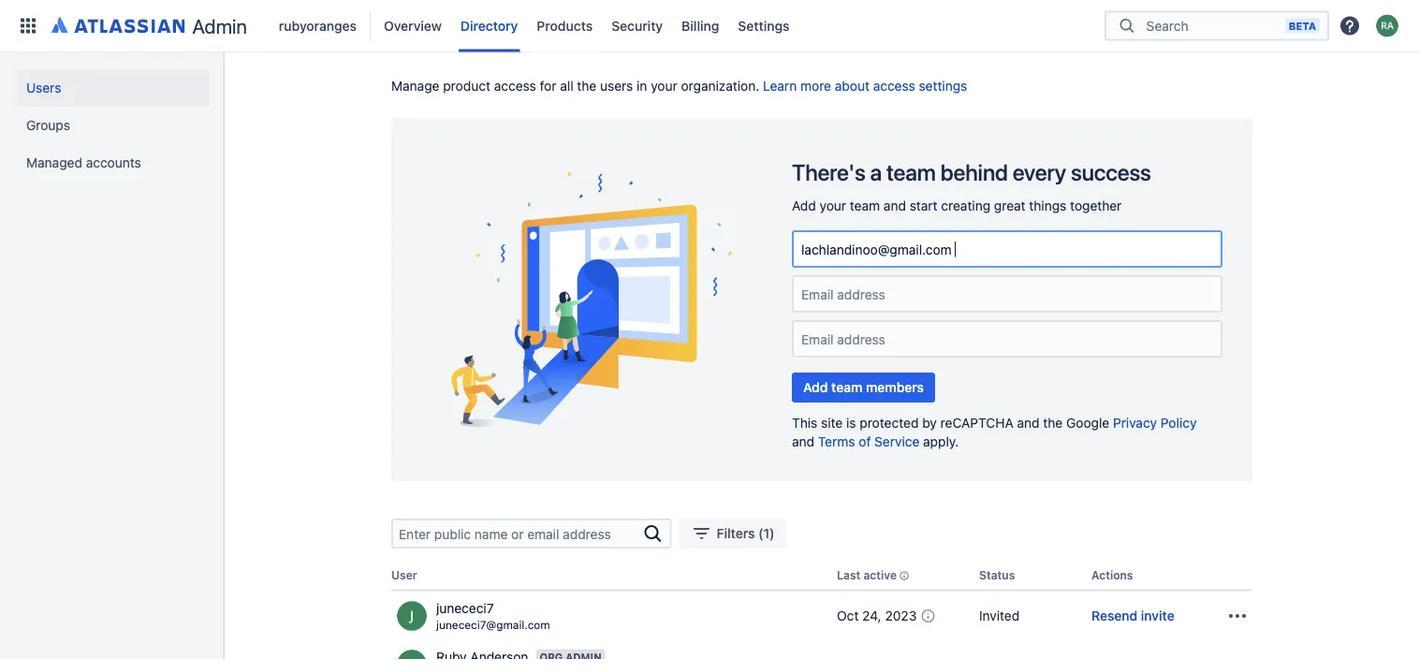 Task type: describe. For each thing, give the bounding box(es) containing it.
search image
[[642, 523, 664, 545]]

invite users
[[1137, 29, 1208, 44]]

learn
[[763, 78, 797, 94]]

filters (1)
[[717, 526, 775, 541]]

oct
[[837, 608, 859, 624]]

managed
[[26, 155, 82, 170]]

terms
[[818, 434, 856, 450]]

overview link
[[378, 11, 448, 41]]

24,
[[863, 608, 882, 624]]

every
[[1013, 159, 1067, 185]]

behind
[[941, 159, 1008, 185]]

0 horizontal spatial admin link
[[45, 11, 255, 41]]

in
[[637, 78, 648, 94]]

users inside "users" link
[[26, 80, 61, 96]]

add for add your team and start creating great things together
[[792, 198, 816, 214]]

managed accounts link
[[15, 144, 210, 182]]

users inside button
[[1174, 29, 1208, 44]]

is
[[847, 415, 857, 431]]

invite
[[1137, 29, 1171, 44]]

1 horizontal spatial your
[[820, 198, 847, 214]]

apply.
[[924, 434, 959, 450]]

managed accounts
[[26, 155, 141, 170]]

this site is protected by recaptcha and the google privacy policy and terms of service apply.
[[792, 415, 1197, 450]]

actions
[[1092, 569, 1134, 582]]

billing link
[[676, 11, 725, 41]]

privacy policy link
[[1114, 415, 1197, 431]]

Enter public name or email address text field
[[393, 521, 642, 547]]

of
[[859, 434, 871, 450]]

1 horizontal spatial rubyoranges
[[452, 2, 528, 18]]

for
[[540, 78, 557, 94]]

admin banner
[[0, 0, 1420, 52]]

users link
[[15, 69, 210, 107]]

this
[[792, 415, 818, 431]]

filters (1) button
[[679, 519, 786, 549]]

1 horizontal spatial users
[[391, 26, 448, 52]]

2 access from the left
[[874, 78, 916, 94]]

1 vertical spatial and
[[1018, 415, 1040, 431]]

billing
[[682, 18, 720, 33]]

overview
[[384, 18, 442, 33]]

more
[[801, 78, 832, 94]]

directory link
[[455, 11, 524, 41]]

add team members button
[[792, 373, 936, 403]]

there's a team behind every success
[[792, 159, 1152, 185]]

Search field
[[1141, 9, 1286, 43]]

junececi7@gmail.com
[[436, 618, 550, 631]]

site
[[821, 415, 843, 431]]

1 access from the left
[[494, 78, 536, 94]]

1 horizontal spatial admin link
[[391, 0, 430, 22]]

2 vertical spatial and
[[792, 434, 815, 450]]

by
[[923, 415, 937, 431]]

members
[[866, 380, 924, 395]]

invited
[[980, 608, 1020, 624]]

together
[[1071, 198, 1122, 214]]

settings
[[738, 18, 790, 33]]

products link
[[531, 11, 599, 41]]

last active
[[837, 569, 897, 582]]



Task type: vqa. For each thing, say whether or not it's contained in the screenshot.
search icon
yes



Task type: locate. For each thing, give the bounding box(es) containing it.
admin up manage
[[391, 2, 430, 18]]

0 horizontal spatial access
[[494, 78, 536, 94]]

status
[[980, 569, 1015, 582]]

your
[[651, 78, 678, 94], [820, 198, 847, 214]]

1 horizontal spatial info image
[[917, 605, 940, 627]]

users
[[1174, 29, 1208, 44], [600, 78, 633, 94]]

0 horizontal spatial and
[[792, 434, 815, 450]]

1 vertical spatial add
[[804, 380, 828, 395]]

users up manage
[[391, 26, 448, 52]]

team down a
[[850, 198, 880, 214]]

admin up "toggle navigation" icon
[[192, 14, 247, 37]]

oct 24, 2023
[[837, 608, 917, 624]]

protected
[[860, 415, 919, 431]]

(1)
[[759, 526, 775, 541]]

about
[[835, 78, 870, 94]]

add your team and start creating great things together
[[792, 198, 1122, 214]]

manage
[[391, 78, 440, 94]]

all
[[560, 78, 574, 94]]

rubyoranges link
[[452, 0, 528, 22], [273, 11, 363, 41]]

users left in
[[600, 78, 633, 94]]

products
[[537, 18, 593, 33]]

2 horizontal spatial and
[[1018, 415, 1040, 431]]

0 vertical spatial team
[[887, 159, 936, 185]]

admin
[[391, 2, 430, 18], [192, 14, 247, 37]]

1 horizontal spatial rubyoranges link
[[452, 0, 528, 22]]

recaptcha
[[941, 415, 1014, 431]]

creating
[[942, 198, 991, 214]]

policy
[[1161, 415, 1197, 431]]

security link
[[606, 11, 669, 41]]

1 horizontal spatial and
[[884, 198, 907, 214]]

access left for
[[494, 78, 536, 94]]

info image for invited
[[917, 605, 940, 627]]

google
[[1067, 415, 1110, 431]]

0 vertical spatial and
[[884, 198, 907, 214]]

invite users button
[[1126, 22, 1219, 52]]

0 horizontal spatial admin
[[192, 14, 247, 37]]

directory
[[461, 18, 518, 33]]

global navigation element
[[11, 0, 1105, 52]]

help icon image
[[1339, 15, 1362, 37]]

admin link up "users" link
[[45, 11, 255, 41]]

2 vertical spatial team
[[832, 380, 863, 395]]

1 vertical spatial team
[[850, 198, 880, 214]]

add inside button
[[804, 380, 828, 395]]

team right a
[[887, 159, 936, 185]]

a
[[871, 159, 882, 185]]

1 horizontal spatial the
[[1044, 415, 1063, 431]]

learn more about access settings link
[[763, 78, 968, 94]]

access
[[494, 78, 536, 94], [874, 78, 916, 94]]

rubyoranges inside global navigation element
[[279, 18, 357, 33]]

settings link
[[733, 11, 796, 41]]

user
[[391, 569, 417, 582]]

search icon image
[[1116, 16, 1139, 35]]

start
[[910, 198, 938, 214]]

info image for status
[[897, 568, 912, 583]]

last
[[837, 569, 861, 582]]

filters
[[717, 526, 755, 541]]

team for behind
[[887, 159, 936, 185]]

your down there's
[[820, 198, 847, 214]]

0 vertical spatial users
[[1174, 29, 1208, 44]]

appswitcher icon image
[[17, 15, 39, 37]]

0 horizontal spatial your
[[651, 78, 678, 94]]

your right in
[[651, 78, 678, 94]]

0 horizontal spatial rubyoranges
[[279, 18, 357, 33]]

rubyoranges
[[452, 2, 528, 18], [279, 18, 357, 33]]

1 horizontal spatial users
[[1174, 29, 1208, 44]]

3 email address email field from the top
[[800, 330, 1216, 348]]

access right about
[[874, 78, 916, 94]]

0 horizontal spatial users
[[600, 78, 633, 94]]

0 vertical spatial the
[[577, 78, 597, 94]]

1 horizontal spatial access
[[874, 78, 916, 94]]

there's
[[792, 159, 866, 185]]

Email address email field
[[800, 240, 1216, 258], [800, 285, 1216, 303], [800, 330, 1216, 348]]

team up is
[[832, 380, 863, 395]]

settings
[[919, 78, 968, 94]]

users up groups
[[26, 80, 61, 96]]

1 vertical spatial info image
[[917, 605, 940, 627]]

2 email address email field from the top
[[800, 285, 1216, 303]]

account image
[[1377, 15, 1399, 37]]

0 vertical spatial users
[[391, 26, 448, 52]]

product
[[443, 78, 491, 94]]

and right recaptcha
[[1018, 415, 1040, 431]]

1 vertical spatial users
[[600, 78, 633, 94]]

and down this
[[792, 434, 815, 450]]

the left google
[[1044, 415, 1063, 431]]

resend invite
[[1092, 608, 1175, 624]]

invite
[[1142, 608, 1175, 624]]

resend
[[1092, 608, 1138, 624]]

admin inside global navigation element
[[192, 14, 247, 37]]

team inside button
[[832, 380, 863, 395]]

0 horizontal spatial info image
[[897, 568, 912, 583]]

privacy
[[1114, 415, 1158, 431]]

groups link
[[15, 107, 210, 144]]

0 vertical spatial email address email field
[[800, 240, 1216, 258]]

info image up the 2023
[[897, 568, 912, 583]]

info image right 24, at the bottom of page
[[917, 605, 940, 627]]

manage product access for all the users in your organization. learn more about access settings
[[391, 78, 968, 94]]

info image
[[897, 568, 912, 583], [917, 605, 940, 627]]

1 vertical spatial users
[[26, 80, 61, 96]]

team for and
[[850, 198, 880, 214]]

add team members
[[804, 380, 924, 395]]

add for add team members
[[804, 380, 828, 395]]

admin link
[[391, 0, 430, 22], [45, 11, 255, 41]]

the right all
[[577, 78, 597, 94]]

1 horizontal spatial admin
[[391, 2, 430, 18]]

terms of service link
[[818, 434, 920, 450]]

and
[[884, 198, 907, 214], [1018, 415, 1040, 431], [792, 434, 815, 450]]

and left start
[[884, 198, 907, 214]]

things
[[1030, 198, 1067, 214]]

accounts
[[86, 155, 141, 170]]

admin link up manage
[[391, 0, 430, 22]]

add down there's
[[792, 198, 816, 214]]

beta
[[1289, 20, 1317, 32]]

1 vertical spatial email address email field
[[800, 285, 1216, 303]]

users right invite
[[1174, 29, 1208, 44]]

0 vertical spatial add
[[792, 198, 816, 214]]

service
[[875, 434, 920, 450]]

atlassian image
[[52, 13, 185, 36], [52, 13, 185, 36]]

great
[[995, 198, 1026, 214]]

active
[[864, 569, 897, 582]]

2 vertical spatial email address email field
[[800, 330, 1216, 348]]

0 vertical spatial your
[[651, 78, 678, 94]]

security
[[612, 18, 663, 33]]

1 email address email field from the top
[[800, 240, 1216, 258]]

2023
[[885, 608, 917, 624]]

organization.
[[681, 78, 760, 94]]

the inside the this site is protected by recaptcha and the google privacy policy and terms of service apply.
[[1044, 415, 1063, 431]]

1 vertical spatial your
[[820, 198, 847, 214]]

1 vertical spatial the
[[1044, 415, 1063, 431]]

toggle navigation image
[[206, 75, 247, 112]]

0 horizontal spatial the
[[577, 78, 597, 94]]

junececi7
[[436, 600, 494, 616]]

0 vertical spatial info image
[[897, 568, 912, 583]]

the
[[577, 78, 597, 94], [1044, 415, 1063, 431]]

groups
[[26, 118, 70, 133]]

team
[[887, 159, 936, 185], [850, 198, 880, 214], [832, 380, 863, 395]]

add up this
[[804, 380, 828, 395]]

users
[[391, 26, 448, 52], [26, 80, 61, 96]]

success
[[1071, 159, 1152, 185]]

resend invite button
[[1092, 607, 1175, 625]]

0 horizontal spatial rubyoranges link
[[273, 11, 363, 41]]

junececi7 junececi7@gmail.com
[[436, 600, 550, 631]]

0 horizontal spatial users
[[26, 80, 61, 96]]

add
[[792, 198, 816, 214], [804, 380, 828, 395]]



